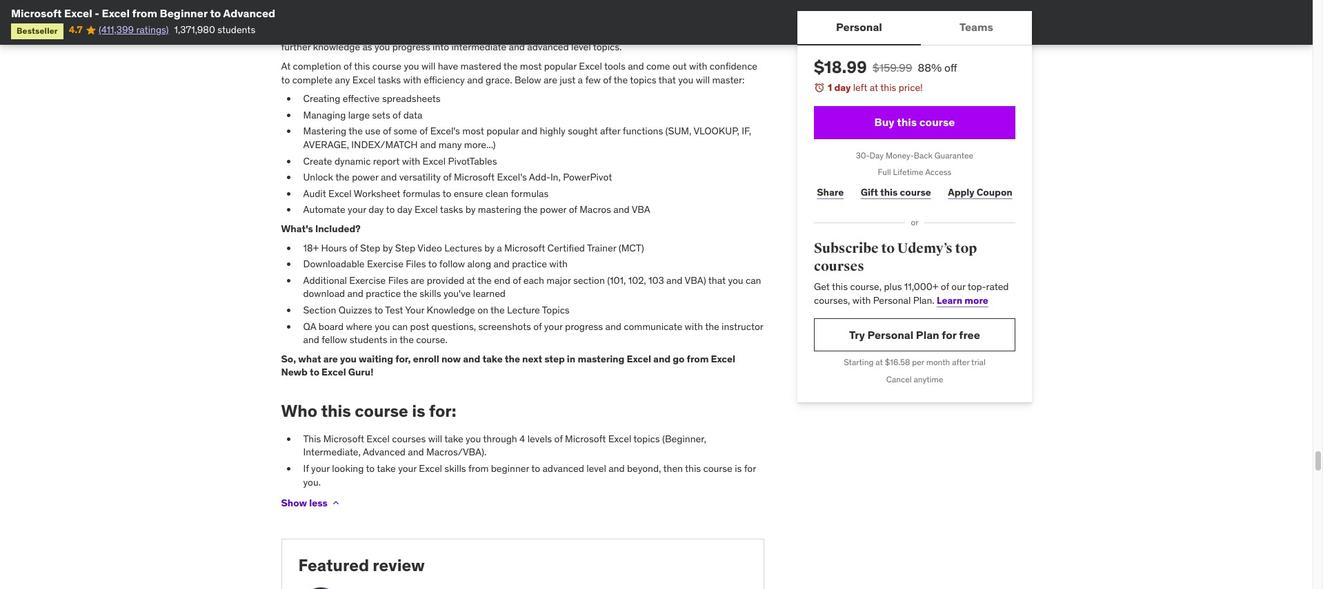Task type: describe. For each thing, give the bounding box(es) containing it.
sets
[[372, 109, 390, 121]]

2 vertical spatial take
[[377, 463, 396, 475]]

that right vba)
[[708, 274, 726, 287]]

to up 1,371,980 students
[[210, 6, 221, 20]]

vba
[[632, 204, 651, 216]]

completion
[[293, 60, 341, 72]]

data
[[403, 109, 423, 121]]

post
[[410, 321, 429, 333]]

automate
[[303, 204, 345, 216]]

the left next
[[505, 353, 520, 366]]

0 vertical spatial mastering
[[478, 204, 521, 216]]

provided
[[427, 274, 465, 287]]

0 horizontal spatial most
[[462, 125, 484, 138]]

the down post
[[400, 334, 414, 346]]

basics,
[[527, 28, 557, 40]]

sought
[[568, 125, 598, 138]]

you down test
[[375, 321, 390, 333]]

index/match
[[351, 139, 418, 151]]

apply coupon button
[[945, 179, 1015, 206]]

bestseller
[[17, 26, 58, 36]]

and left many
[[420, 139, 436, 151]]

0 vertical spatial tasks
[[378, 74, 401, 86]]

and up quizzes
[[347, 288, 364, 300]]

with right out in the top right of the page
[[689, 60, 707, 72]]

to down at
[[281, 74, 290, 86]]

gift this course link
[[858, 179, 934, 206]]

step
[[544, 353, 565, 366]]

will up solid at the left
[[611, 14, 625, 26]]

free
[[959, 328, 980, 342]]

excel up few at left
[[579, 60, 602, 72]]

the down large in the left top of the page
[[349, 125, 363, 138]]

the left basics,
[[511, 28, 525, 40]]

learn
[[937, 295, 962, 307]]

create
[[303, 155, 332, 167]]

grace.
[[486, 74, 512, 86]]

buy
[[874, 115, 894, 129]]

0 horizontal spatial power
[[352, 171, 378, 184]]

beginner
[[491, 463, 529, 475]]

with right start on the left
[[490, 28, 508, 40]]

you up spreadsheets
[[404, 60, 419, 72]]

this inside this microsoft excel courses will take you through 4 levels of microsoft excel topics (beginner, intermediate, advanced and macros/vba). if your looking to take your excel skills from beginner to advanced level and beyond, then this course is for you.
[[685, 463, 701, 475]]

0 vertical spatial students
[[218, 24, 255, 36]]

of down lecture
[[533, 321, 542, 333]]

try
[[849, 328, 865, 342]]

2 horizontal spatial day
[[834, 81, 851, 94]]

will down "pain"
[[695, 28, 709, 40]]

on
[[478, 304, 488, 317]]

0 horizontal spatial by
[[383, 242, 393, 254]]

excel up beyond,
[[608, 433, 631, 446]]

microsoft down pivottables
[[454, 171, 495, 184]]

downloadable
[[303, 258, 365, 271]]

come
[[646, 60, 670, 72]]

excel up 4.7 at the top of page
[[64, 6, 92, 20]]

efficiency
[[424, 74, 465, 86]]

you right as
[[375, 41, 390, 53]]

vlookup,
[[694, 125, 740, 138]]

course for gift this course
[[900, 186, 931, 199]]

featured review
[[298, 555, 425, 577]]

and left go
[[653, 353, 671, 366]]

download
[[303, 288, 345, 300]]

gift this course
[[860, 186, 931, 199]]

to inside subscribe to udemy's top courses
[[881, 240, 895, 257]]

month
[[926, 358, 950, 368]]

advanced inside this microsoft excel courses will take you through 4 levels of microsoft excel topics (beginner, intermediate, advanced and macros/vba). if your looking to take your excel skills from beginner to advanced level and beyond, then this course is for you.
[[543, 463, 584, 475]]

excel up automate
[[328, 188, 352, 200]]

microsoft right levels
[[565, 433, 606, 446]]

$16.58
[[885, 358, 910, 368]]

and right now
[[463, 353, 480, 366]]

0 vertical spatial advanced
[[223, 6, 275, 20]]

1,371,980 students
[[174, 24, 255, 36]]

the right on
[[491, 304, 505, 317]]

excel down macros/vba).
[[419, 463, 442, 475]]

and down mastered
[[467, 74, 483, 86]]

your down worksheet
[[348, 204, 366, 216]]

and down the report
[[381, 171, 397, 184]]

of right few at left
[[603, 74, 612, 86]]

$18.99 $159.99 88% off
[[814, 57, 957, 78]]

the left instructor
[[705, 321, 719, 333]]

complete
[[292, 74, 333, 86]]

pain
[[691, 14, 709, 26]]

you up guru!
[[340, 353, 357, 366]]

unlock
[[303, 171, 333, 184]]

and left communicate
[[605, 321, 622, 333]]

and left vba
[[614, 204, 630, 216]]

from inside this microsoft excel courses will take you through 4 levels of microsoft excel topics (beginner, intermediate, advanced and macros/vba). if your looking to take your excel skills from beginner to advanced level and beyond, then this course is for you.
[[468, 463, 489, 475]]

1 day left at this price!
[[828, 81, 923, 94]]

0 vertical spatial files
[[406, 258, 426, 271]]

levels
[[528, 433, 552, 446]]

of right sets
[[393, 109, 401, 121]]

the up your
[[403, 288, 417, 300]]

alarm image
[[814, 82, 825, 93]]

many
[[439, 139, 462, 151]]

top
[[955, 240, 977, 257]]

excel down versatility
[[415, 204, 438, 216]]

our
[[951, 281, 965, 293]]

courses inside subscribe to udemy's top courses
[[814, 258, 864, 275]]

$18.99
[[814, 57, 867, 78]]

to left test
[[374, 304, 383, 317]]

skills inside this microsoft excel courses will take you through 4 levels of microsoft excel topics (beginner, intermediate, advanced and macros/vba). if your looking to take your excel skills from beginner to advanced level and beyond, then this course is for you.
[[445, 463, 466, 475]]

microsoft up the intermediate,
[[323, 433, 364, 446]]

you've
[[444, 288, 471, 300]]

dynamic
[[335, 155, 371, 167]]

level inside this microsoft excel courses will take you through 4 levels of microsoft excel topics (beginner, intermediate, advanced and macros/vba). if your looking to take your excel skills from beginner to advanced level and beyond, then this course is for you.
[[587, 463, 606, 475]]

1 horizontal spatial excel's
[[497, 171, 527, 184]]

plan
[[916, 328, 939, 342]]

0 vertical spatial at
[[869, 81, 878, 94]]

tasks.
[[406, 28, 431, 40]]

large
[[348, 109, 370, 121]]

who this course is for:
[[281, 401, 456, 422]]

the left "pain"
[[674, 14, 688, 26]]

if
[[303, 463, 309, 475]]

screenshots
[[478, 321, 531, 333]]

1 horizontal spatial by
[[466, 204, 476, 216]]

worksheet
[[354, 188, 400, 200]]

excel down instructor
[[711, 353, 736, 366]]

who
[[281, 401, 317, 422]]

out
[[673, 60, 687, 72]]

1
[[828, 81, 832, 94]]

to right looking
[[366, 463, 375, 475]]

below
[[515, 74, 541, 86]]

your right looking
[[398, 463, 417, 475]]

this right gift
[[880, 186, 898, 199]]

apply
[[948, 186, 974, 199]]

show
[[281, 497, 307, 510]]

less
[[309, 497, 328, 510]]

with up spreadsheets
[[403, 74, 422, 86]]

excel up (411,399
[[102, 6, 130, 20]]

microsoft up bestseller
[[11, 6, 62, 20]]

you right vba)
[[728, 274, 743, 287]]

0 horizontal spatial practice
[[366, 288, 401, 300]]

excel up effective
[[352, 74, 376, 86]]

1 horizontal spatial a
[[578, 74, 583, 86]]

your up as
[[363, 28, 381, 40]]

and up below
[[509, 41, 525, 53]]

show less button
[[281, 490, 341, 518]]

with right communicate
[[685, 321, 703, 333]]

that down "pain"
[[675, 28, 692, 40]]

this inside button
[[897, 115, 917, 129]]

advanced inside the that will clear away the pain of stumbling through your daily tasks. you will start with the basics, building a solid foundation that will give you further knowledge as you progress into intermediate and advanced level topics. at completion of this course you will have mastered the most popular excel tools and come out with confidence to complete any excel tasks with efficiency and grace. below are just a few of the topics that you will master: creating effective spreadsheets managing large sets of data mastering the use of some of excel's most popular and highly sought after functions (sum, vlookup, if, average, index/match and many more...) create dynamic report with excel pivottables unlock the power and versatility of microsoft excel's add-in, powerpivot audit excel worksheet formulas to ensure clean formulas automate your day to day excel tasks by mastering the power of macros and vba what's included? 18+ hours of step by step video lectures by a microsoft certified trainer (mct) downloadable exercise files to follow along and practice with additional exercise files are provided at the end of each major section (101, 102, 103 and vba) that you can download and practice the skills you've learned section quizzes to test your knowledge on the lecture topics qa board where you can post questions, screenshots of your progress and communicate with the instructor and fellow students in the course. so, what are you waiting for, enroll now and take the next step in mastering excel and go from excel newb to excel guru!
[[527, 41, 569, 53]]

to left ensure
[[443, 188, 451, 200]]

excel down communicate
[[627, 353, 651, 366]]

rated
[[986, 281, 1009, 293]]

2 vertical spatial personal
[[867, 328, 913, 342]]

this down $159.99
[[880, 81, 896, 94]]

your down topics
[[544, 321, 563, 333]]

course for who this course is for:
[[355, 401, 408, 422]]

macros
[[580, 204, 611, 216]]

at inside 'starting at $16.58 per month after trial cancel anytime'
[[875, 358, 883, 368]]

teams button
[[921, 11, 1032, 44]]

anytime
[[913, 375, 943, 385]]

0 vertical spatial progress
[[392, 41, 430, 53]]

is inside this microsoft excel courses will take you through 4 levels of microsoft excel topics (beginner, intermediate, advanced and macros/vba). if your looking to take your excel skills from beginner to advanced level and beyond, then this course is for you.
[[735, 463, 742, 475]]

1 horizontal spatial most
[[520, 60, 542, 72]]

access
[[925, 167, 951, 178]]

knowledge
[[427, 304, 475, 317]]

1 horizontal spatial popular
[[544, 60, 577, 72]]

gift
[[860, 186, 878, 199]]

0 horizontal spatial day
[[369, 204, 384, 216]]

the down tools
[[614, 74, 628, 86]]

that up solid at the left
[[591, 14, 608, 26]]

with inside get this course, plus 11,000+ of our top-rated courses, with personal plan.
[[852, 295, 871, 307]]

take inside the that will clear away the pain of stumbling through your daily tasks. you will start with the basics, building a solid foundation that will give you further knowledge as you progress into intermediate and advanced level topics. at completion of this course you will have mastered the most popular excel tools and come out with confidence to complete any excel tasks with efficiency and grace. below are just a few of the topics that you will master: creating effective spreadsheets managing large sets of data mastering the use of some of excel's most popular and highly sought after functions (sum, vlookup, if, average, index/match and many more...) create dynamic report with excel pivottables unlock the power and versatility of microsoft excel's add-in, powerpivot audit excel worksheet formulas to ensure clean formulas automate your day to day excel tasks by mastering the power of macros and vba what's included? 18+ hours of step by step video lectures by a microsoft certified trainer (mct) downloadable exercise files to follow along and practice with additional exercise files are provided at the end of each major section (101, 102, 103 and vba) that you can download and practice the skills you've learned section quizzes to test your knowledge on the lecture topics qa board where you can post questions, screenshots of your progress and communicate with the instructor and fellow students in the course. so, what are you waiting for, enroll now and take the next step in mastering excel and go from excel newb to excel guru!
[[483, 353, 503, 366]]

this
[[303, 433, 321, 446]]

to right beginner
[[531, 463, 540, 475]]

excel down who this course is for: in the bottom left of the page
[[367, 433, 390, 446]]

plus
[[884, 281, 902, 293]]

courses,
[[814, 295, 850, 307]]

excel left guru!
[[322, 367, 346, 379]]

0 vertical spatial is
[[412, 401, 425, 422]]

instructor
[[722, 321, 763, 333]]

your right if
[[311, 463, 330, 475]]

have
[[438, 60, 458, 72]]

buy this course button
[[814, 106, 1015, 139]]

of inside this microsoft excel courses will take you through 4 levels of microsoft excel topics (beginner, intermediate, advanced and macros/vba). if your looking to take your excel skills from beginner to advanced level and beyond, then this course is for you.
[[554, 433, 563, 446]]

building
[[559, 28, 594, 40]]

and right '103' on the top of page
[[667, 274, 683, 287]]

-
[[95, 6, 99, 20]]

and left macros/vba).
[[408, 447, 424, 459]]

or
[[911, 217, 918, 228]]

to down worksheet
[[386, 204, 395, 216]]

the up grace.
[[504, 60, 518, 72]]

more...)
[[464, 139, 496, 151]]

at inside the that will clear away the pain of stumbling through your daily tasks. you will start with the basics, building a solid foundation that will give you further knowledge as you progress into intermediate and advanced level topics. at completion of this course you will have mastered the most popular excel tools and come out with confidence to complete any excel tasks with efficiency and grace. below are just a few of the topics that you will master: creating effective spreadsheets managing large sets of data mastering the use of some of excel's most popular and highly sought after functions (sum, vlookup, if, average, index/match and many more...) create dynamic report with excel pivottables unlock the power and versatility of microsoft excel's add-in, powerpivot audit excel worksheet formulas to ensure clean formulas automate your day to day excel tasks by mastering the power of macros and vba what's included? 18+ hours of step by step video lectures by a microsoft certified trainer (mct) downloadable exercise files to follow along and practice with additional exercise files are provided at the end of each major section (101, 102, 103 and vba) that you can download and practice the skills you've learned section quizzes to test your knowledge on the lecture topics qa board where you can post questions, screenshots of your progress and communicate with the instructor and fellow students in the course. so, what are you waiting for, enroll now and take the next step in mastering excel and go from excel newb to excel guru!
[[467, 274, 475, 287]]

1 horizontal spatial day
[[397, 204, 412, 216]]

mastered
[[461, 60, 501, 72]]

0 horizontal spatial a
[[497, 242, 502, 254]]

review
[[373, 555, 425, 577]]

4.7
[[69, 24, 83, 36]]

course inside this microsoft excel courses will take you through 4 levels of microsoft excel topics (beginner, intermediate, advanced and macros/vba). if your looking to take your excel skills from beginner to advanced level and beyond, then this course is for you.
[[703, 463, 733, 475]]

money-
[[886, 150, 914, 160]]

that down come
[[659, 74, 676, 86]]



Task type: vqa. For each thing, say whether or not it's contained in the screenshot.
Microsoft
yes



Task type: locate. For each thing, give the bounding box(es) containing it.
0 horizontal spatial in
[[390, 334, 398, 346]]

additional
[[303, 274, 347, 287]]

in right step
[[567, 353, 576, 366]]

of right the some
[[420, 125, 428, 138]]

2 horizontal spatial from
[[687, 353, 709, 366]]

1 horizontal spatial tasks
[[440, 204, 463, 216]]

0 vertical spatial topics
[[630, 74, 656, 86]]

excel's up clean
[[497, 171, 527, 184]]

0 vertical spatial from
[[132, 6, 157, 20]]

at down along on the left of the page
[[467, 274, 475, 287]]

ensure
[[454, 188, 483, 200]]

the down dynamic on the top left of the page
[[335, 171, 350, 184]]

0 horizontal spatial courses
[[392, 433, 426, 446]]

a
[[596, 28, 601, 40], [578, 74, 583, 86], [497, 242, 502, 254]]

vba)
[[685, 274, 706, 287]]

course.
[[416, 334, 448, 346]]

step left video
[[395, 242, 415, 254]]

macros/vba).
[[426, 447, 487, 459]]

1 step from the left
[[360, 242, 380, 254]]

level left beyond,
[[587, 463, 606, 475]]

1 vertical spatial advanced
[[543, 463, 584, 475]]

will left have
[[422, 60, 436, 72]]

knowledge
[[313, 41, 360, 53]]

personal inside button
[[836, 20, 882, 34]]

(411,399
[[99, 24, 134, 36]]

0 vertical spatial advanced
[[527, 41, 569, 53]]

at right left
[[869, 81, 878, 94]]

2 formulas from the left
[[511, 188, 549, 200]]

through left the 4 at the bottom left
[[483, 433, 517, 446]]

and down qa at the left bottom of the page
[[303, 334, 319, 346]]

along
[[467, 258, 491, 271]]

0 vertical spatial skills
[[420, 288, 441, 300]]

2 horizontal spatial a
[[596, 28, 601, 40]]

files
[[406, 258, 426, 271], [388, 274, 408, 287]]

advanced up looking
[[363, 447, 406, 459]]

day
[[834, 81, 851, 94], [369, 204, 384, 216], [397, 204, 412, 216]]

1 horizontal spatial are
[[411, 274, 424, 287]]

share button
[[814, 179, 846, 206]]

1 vertical spatial a
[[578, 74, 583, 86]]

for inside this microsoft excel courses will take you through 4 levels of microsoft excel topics (beginner, intermediate, advanced and macros/vba). if your looking to take your excel skills from beginner to advanced level and beyond, then this course is for you.
[[744, 463, 756, 475]]

0 vertical spatial personal
[[836, 20, 882, 34]]

1 horizontal spatial students
[[350, 334, 387, 346]]

section
[[573, 274, 605, 287]]

1 horizontal spatial skills
[[445, 463, 466, 475]]

can
[[746, 274, 761, 287], [392, 321, 408, 333]]

by down ensure
[[466, 204, 476, 216]]

of right hours
[[349, 242, 358, 254]]

1 vertical spatial tasks
[[440, 204, 463, 216]]

1 vertical spatial exercise
[[349, 274, 386, 287]]

will
[[611, 14, 625, 26], [451, 28, 465, 40], [695, 28, 709, 40], [422, 60, 436, 72], [696, 74, 710, 86], [428, 433, 442, 446]]

course right then
[[703, 463, 733, 475]]

tab list containing personal
[[797, 11, 1032, 46]]

foundation
[[626, 28, 673, 40]]

report
[[373, 155, 400, 167]]

1 vertical spatial through
[[483, 433, 517, 446]]

1 vertical spatial practice
[[366, 288, 401, 300]]

students down where
[[350, 334, 387, 346]]

of up give
[[711, 14, 720, 26]]

microsoft up each
[[504, 242, 545, 254]]

practice up test
[[366, 288, 401, 300]]

a left few at left
[[578, 74, 583, 86]]

files up test
[[388, 274, 408, 287]]

course inside the that will clear away the pain of stumbling through your daily tasks. you will start with the basics, building a solid foundation that will give you further knowledge as you progress into intermediate and advanced level topics. at completion of this course you will have mastered the most popular excel tools and come out with confidence to complete any excel tasks with efficiency and grace. below are just a few of the topics that you will master: creating effective spreadsheets managing large sets of data mastering the use of some of excel's most popular and highly sought after functions (sum, vlookup, if, average, index/match and many more...) create dynamic report with excel pivottables unlock the power and versatility of microsoft excel's add-in, powerpivot audit excel worksheet formulas to ensure clean formulas automate your day to day excel tasks by mastering the power of macros and vba what's included? 18+ hours of step by step video lectures by a microsoft certified trainer (mct) downloadable exercise files to follow along and practice with additional exercise files are provided at the end of each major section (101, 102, 103 and vba) that you can download and practice the skills you've learned section quizzes to test your knowledge on the lecture topics qa board where you can post questions, screenshots of your progress and communicate with the instructor and fellow students in the course. so, what are you waiting for, enroll now and take the next step in mastering excel and go from excel newb to excel guru!
[[372, 60, 402, 72]]

tasks down ensure
[[440, 204, 463, 216]]

take right looking
[[377, 463, 396, 475]]

1 horizontal spatial formulas
[[511, 188, 549, 200]]

this inside the that will clear away the pain of stumbling through your daily tasks. you will start with the basics, building a solid foundation that will give you further knowledge as you progress into intermediate and advanced level topics. at completion of this course you will have mastered the most popular excel tools and come out with confidence to complete any excel tasks with efficiency and grace. below are just a few of the topics that you will master: creating effective spreadsheets managing large sets of data mastering the use of some of excel's most popular and highly sought after functions (sum, vlookup, if, average, index/match and many more...) create dynamic report with excel pivottables unlock the power and versatility of microsoft excel's add-in, powerpivot audit excel worksheet formulas to ensure clean formulas automate your day to day excel tasks by mastering the power of macros and vba what's included? 18+ hours of step by step video lectures by a microsoft certified trainer (mct) downloadable exercise files to follow along and practice with additional exercise files are provided at the end of each major section (101, 102, 103 and vba) that you can download and practice the skills you've learned section quizzes to test your knowledge on the lecture topics qa board where you can post questions, screenshots of your progress and communicate with the instructor and fellow students in the course. so, what are you waiting for, enroll now and take the next step in mastering excel and go from excel newb to excel guru!
[[354, 60, 370, 72]]

1 vertical spatial take
[[444, 433, 463, 446]]

1 vertical spatial power
[[540, 204, 567, 216]]

0 vertical spatial most
[[520, 60, 542, 72]]

popular
[[544, 60, 577, 72], [486, 125, 519, 138]]

course down daily
[[372, 60, 402, 72]]

0 horizontal spatial popular
[[486, 125, 519, 138]]

courses down subscribe
[[814, 258, 864, 275]]

tools
[[604, 60, 626, 72]]

excel's up many
[[430, 125, 460, 138]]

power
[[352, 171, 378, 184], [540, 204, 567, 216]]

with down the course,
[[852, 295, 871, 307]]

now
[[441, 353, 461, 366]]

the down the add-
[[524, 204, 538, 216]]

take up macros/vba).
[[444, 433, 463, 446]]

spreadsheets
[[382, 93, 441, 105]]

of up index/match
[[383, 125, 391, 138]]

as
[[363, 41, 372, 53]]

creating
[[303, 93, 340, 105]]

1 vertical spatial most
[[462, 125, 484, 138]]

subscribe to udemy's top courses
[[814, 240, 977, 275]]

course inside button
[[919, 115, 955, 129]]

effective
[[343, 93, 380, 105]]

this right then
[[685, 463, 701, 475]]

0 horizontal spatial tasks
[[378, 74, 401, 86]]

advanced down basics,
[[527, 41, 569, 53]]

of right end
[[513, 274, 521, 287]]

1 vertical spatial mastering
[[578, 353, 625, 366]]

0 vertical spatial power
[[352, 171, 378, 184]]

mastering
[[303, 125, 346, 138]]

mastering right step
[[578, 353, 625, 366]]

1 horizontal spatial progress
[[565, 321, 603, 333]]

learned
[[473, 288, 506, 300]]

from down macros/vba).
[[468, 463, 489, 475]]

enroll
[[413, 353, 439, 366]]

of left macros
[[569, 204, 577, 216]]

progress down tasks.
[[392, 41, 430, 53]]

1 horizontal spatial courses
[[814, 258, 864, 275]]

lifetime
[[893, 167, 923, 178]]

more
[[964, 295, 988, 307]]

exercise up test
[[367, 258, 404, 271]]

lecture
[[507, 304, 540, 317]]

1 vertical spatial skills
[[445, 463, 466, 475]]

for,
[[395, 353, 411, 366]]

formulas down versatility
[[403, 188, 440, 200]]

courses inside this microsoft excel courses will take you through 4 levels of microsoft excel topics (beginner, intermediate, advanced and macros/vba). if your looking to take your excel skills from beginner to advanced level and beyond, then this course is for you.
[[392, 433, 426, 446]]

apply coupon
[[948, 186, 1012, 199]]

(mct)
[[619, 242, 644, 254]]

1 horizontal spatial can
[[746, 274, 761, 287]]

0 vertical spatial through
[[326, 28, 360, 40]]

clear
[[627, 14, 648, 26]]

0 horizontal spatial are
[[323, 353, 338, 366]]

course for buy this course
[[919, 115, 955, 129]]

trial
[[971, 358, 985, 368]]

highly
[[540, 125, 566, 138]]

0 horizontal spatial progress
[[392, 41, 430, 53]]

0 horizontal spatial formulas
[[403, 188, 440, 200]]

mastering down clean
[[478, 204, 521, 216]]

2 vertical spatial at
[[875, 358, 883, 368]]

1 vertical spatial files
[[388, 274, 408, 287]]

excel up versatility
[[423, 155, 446, 167]]

1 vertical spatial topics
[[634, 433, 660, 446]]

0 horizontal spatial through
[[326, 28, 360, 40]]

fellow
[[322, 334, 347, 346]]

of up any
[[344, 60, 352, 72]]

from inside the that will clear away the pain of stumbling through your daily tasks. you will start with the basics, building a solid foundation that will give you further knowledge as you progress into intermediate and advanced level topics. at completion of this course you will have mastered the most popular excel tools and come out with confidence to complete any excel tasks with efficiency and grace. below are just a few of the topics that you will master: creating effective spreadsheets managing large sets of data mastering the use of some of excel's most popular and highly sought after functions (sum, vlookup, if, average, index/match and many more...) create dynamic report with excel pivottables unlock the power and versatility of microsoft excel's add-in, powerpivot audit excel worksheet formulas to ensure clean formulas automate your day to day excel tasks by mastering the power of macros and vba what's included? 18+ hours of step by step video lectures by a microsoft certified trainer (mct) downloadable exercise files to follow along and practice with additional exercise files are provided at the end of each major section (101, 102, 103 and vba) that you can download and practice the skills you've learned section quizzes to test your knowledge on the lecture topics qa board where you can post questions, screenshots of your progress and communicate with the instructor and fellow students in the course. so, what are you waiting for, enroll now and take the next step in mastering excel and go from excel newb to excel guru!
[[687, 353, 709, 366]]

1 vertical spatial is
[[735, 463, 742, 475]]

you
[[433, 28, 449, 40]]

popular up more...) on the left of the page
[[486, 125, 519, 138]]

are down fellow
[[323, 353, 338, 366]]

exercise
[[367, 258, 404, 271], [349, 274, 386, 287]]

you down out in the top right of the page
[[678, 74, 694, 86]]

just
[[560, 74, 576, 86]]

(101,
[[607, 274, 626, 287]]

$159.99
[[872, 61, 912, 75]]

through inside the that will clear away the pain of stumbling through your daily tasks. you will start with the basics, building a solid foundation that will give you further knowledge as you progress into intermediate and advanced level topics. at completion of this course you will have mastered the most popular excel tools and come out with confidence to complete any excel tasks with efficiency and grace. below are just a few of the topics that you will master: creating effective spreadsheets managing large sets of data mastering the use of some of excel's most popular and highly sought after functions (sum, vlookup, if, average, index/match and many more...) create dynamic report with excel pivottables unlock the power and versatility of microsoft excel's add-in, powerpivot audit excel worksheet formulas to ensure clean formulas automate your day to day excel tasks by mastering the power of macros and vba what's included? 18+ hours of step by step video lectures by a microsoft certified trainer (mct) downloadable exercise files to follow along and practice with additional exercise files are provided at the end of each major section (101, 102, 103 and vba) that you can download and practice the skills you've learned section quizzes to test your knowledge on the lecture topics qa board where you can post questions, screenshots of your progress and communicate with the instructor and fellow students in the course. so, what are you waiting for, enroll now and take the next step in mastering excel and go from excel newb to excel guru!
[[326, 28, 360, 40]]

0 horizontal spatial can
[[392, 321, 408, 333]]

0 horizontal spatial students
[[218, 24, 255, 36]]

1 vertical spatial excel's
[[497, 171, 527, 184]]

xsmall image
[[330, 498, 341, 509]]

to down the what
[[310, 367, 319, 379]]

0 horizontal spatial after
[[600, 125, 620, 138]]

students inside the that will clear away the pain of stumbling through your daily tasks. you will start with the basics, building a solid foundation that will give you further knowledge as you progress into intermediate and advanced level topics. at completion of this course you will have mastered the most popular excel tools and come out with confidence to complete any excel tasks with efficiency and grace. below are just a few of the topics that you will master: creating effective spreadsheets managing large sets of data mastering the use of some of excel's most popular and highly sought after functions (sum, vlookup, if, average, index/match and many more...) create dynamic report with excel pivottables unlock the power and versatility of microsoft excel's add-in, powerpivot audit excel worksheet formulas to ensure clean formulas automate your day to day excel tasks by mastering the power of macros and vba what's included? 18+ hours of step by step video lectures by a microsoft certified trainer (mct) downloadable exercise files to follow along and practice with additional exercise files are provided at the end of each major section (101, 102, 103 and vba) that you can download and practice the skills you've learned section quizzes to test your knowledge on the lecture topics qa board where you can post questions, screenshots of your progress and communicate with the instructor and fellow students in the course. so, what are you waiting for, enroll now and take the next step in mastering excel and go from excel newb to excel guru!
[[350, 334, 387, 346]]

0 horizontal spatial excel's
[[430, 125, 460, 138]]

1 vertical spatial at
[[467, 274, 475, 287]]

1 vertical spatial can
[[392, 321, 408, 333]]

so,
[[281, 353, 296, 366]]

(beginner,
[[662, 433, 706, 446]]

day
[[869, 150, 884, 160]]

1 vertical spatial progress
[[565, 321, 603, 333]]

0 horizontal spatial step
[[360, 242, 380, 254]]

1 vertical spatial for
[[744, 463, 756, 475]]

get this course, plus 11,000+ of our top-rated courses, with personal plan.
[[814, 281, 1009, 307]]

audit
[[303, 188, 326, 200]]

2 horizontal spatial take
[[483, 353, 503, 366]]

0 horizontal spatial take
[[377, 463, 396, 475]]

quizzes
[[339, 304, 372, 317]]

1 horizontal spatial practice
[[512, 258, 547, 271]]

power down in, in the top left of the page
[[540, 204, 567, 216]]

you up macros/vba).
[[466, 433, 481, 446]]

course up back
[[919, 115, 955, 129]]

of right versatility
[[443, 171, 452, 184]]

skills inside the that will clear away the pain of stumbling through your daily tasks. you will start with the basics, building a solid foundation that will give you further knowledge as you progress into intermediate and advanced level topics. at completion of this course you will have mastered the most popular excel tools and come out with confidence to complete any excel tasks with efficiency and grace. below are just a few of the topics that you will master: creating effective spreadsheets managing large sets of data mastering the use of some of excel's most popular and highly sought after functions (sum, vlookup, if, average, index/match and many more...) create dynamic report with excel pivottables unlock the power and versatility of microsoft excel's add-in, powerpivot audit excel worksheet formulas to ensure clean formulas automate your day to day excel tasks by mastering the power of macros and vba what's included? 18+ hours of step by step video lectures by a microsoft certified trainer (mct) downloadable exercise files to follow along and practice with additional exercise files are provided at the end of each major section (101, 102, 103 and vba) that you can download and practice the skills you've learned section quizzes to test your knowledge on the lecture topics qa board where you can post questions, screenshots of your progress and communicate with the instructor and fellow students in the course. so, what are you waiting for, enroll now and take the next step in mastering excel and go from excel newb to excel guru!
[[420, 288, 441, 300]]

0 vertical spatial can
[[746, 274, 761, 287]]

tab list
[[797, 11, 1032, 46]]

personal button
[[797, 11, 921, 44]]

popular up just
[[544, 60, 577, 72]]

and right tools
[[628, 60, 644, 72]]

1 vertical spatial from
[[687, 353, 709, 366]]

average,
[[303, 139, 349, 151]]

udemy's
[[897, 240, 952, 257]]

formulas
[[403, 188, 440, 200], [511, 188, 549, 200]]

1 vertical spatial students
[[350, 334, 387, 346]]

2 vertical spatial are
[[323, 353, 338, 366]]

1 horizontal spatial from
[[468, 463, 489, 475]]

103
[[649, 274, 664, 287]]

2 vertical spatial from
[[468, 463, 489, 475]]

managing
[[303, 109, 346, 121]]

1,371,980
[[174, 24, 215, 36]]

show less
[[281, 497, 328, 510]]

with up major
[[549, 258, 568, 271]]

any
[[335, 74, 350, 86]]

powerpivot
[[563, 171, 612, 184]]

0 vertical spatial are
[[544, 74, 557, 86]]

the
[[674, 14, 688, 26], [511, 28, 525, 40], [504, 60, 518, 72], [614, 74, 628, 86], [349, 125, 363, 138], [335, 171, 350, 184], [524, 204, 538, 216], [478, 274, 492, 287], [403, 288, 417, 300], [491, 304, 505, 317], [705, 321, 719, 333], [400, 334, 414, 346], [505, 353, 520, 366]]

level inside the that will clear away the pain of stumbling through your daily tasks. you will start with the basics, building a solid foundation that will give you further knowledge as you progress into intermediate and advanced level topics. at completion of this course you will have mastered the most popular excel tools and come out with confidence to complete any excel tasks with efficiency and grace. below are just a few of the topics that you will master: creating effective spreadsheets managing large sets of data mastering the use of some of excel's most popular and highly sought after functions (sum, vlookup, if, average, index/match and many more...) create dynamic report with excel pivottables unlock the power and versatility of microsoft excel's add-in, powerpivot audit excel worksheet formulas to ensure clean formulas automate your day to day excel tasks by mastering the power of macros and vba what's included? 18+ hours of step by step video lectures by a microsoft certified trainer (mct) downloadable exercise files to follow along and practice with additional exercise files are provided at the end of each major section (101, 102, 103 and vba) that you can download and practice the skills you've learned section quizzes to test your knowledge on the lecture topics qa board where you can post questions, screenshots of your progress and communicate with the instructor and fellow students in the course. so, what are you waiting for, enroll now and take the next step in mastering excel and go from excel newb to excel guru!
[[571, 41, 591, 53]]

0 horizontal spatial from
[[132, 6, 157, 20]]

1 vertical spatial level
[[587, 463, 606, 475]]

through inside this microsoft excel courses will take you through 4 levels of microsoft excel topics (beginner, intermediate, advanced and macros/vba). if your looking to take your excel skills from beginner to advanced level and beyond, then this course is for you.
[[483, 433, 517, 446]]

this right buy at the top of page
[[897, 115, 917, 129]]

this right who in the left of the page
[[321, 401, 351, 422]]

power up worksheet
[[352, 171, 378, 184]]

1 horizontal spatial step
[[395, 242, 415, 254]]

take
[[483, 353, 503, 366], [444, 433, 463, 446], [377, 463, 396, 475]]

will up macros/vba).
[[428, 433, 442, 446]]

0 vertical spatial after
[[600, 125, 620, 138]]

1 vertical spatial in
[[567, 353, 576, 366]]

you inside this microsoft excel courses will take you through 4 levels of microsoft excel topics (beginner, intermediate, advanced and macros/vba). if your looking to take your excel skills from beginner to advanced level and beyond, then this course is for you.
[[466, 433, 481, 446]]

what's
[[281, 223, 313, 235]]

0 horizontal spatial mastering
[[478, 204, 521, 216]]

at
[[281, 60, 291, 72]]

certified
[[548, 242, 585, 254]]

will left master: at the top of page
[[696, 74, 710, 86]]

0 vertical spatial excel's
[[430, 125, 460, 138]]

will right you
[[451, 28, 465, 40]]

excel's
[[430, 125, 460, 138], [497, 171, 527, 184]]

course down lifetime
[[900, 186, 931, 199]]

0 vertical spatial for
[[942, 328, 956, 342]]

you right give
[[731, 28, 746, 40]]

personal down plus
[[873, 295, 911, 307]]

with up versatility
[[402, 155, 420, 167]]

test
[[385, 304, 403, 317]]

qa
[[303, 321, 316, 333]]

personal inside get this course, plus 11,000+ of our top-rated courses, with personal plan.
[[873, 295, 911, 307]]

1 horizontal spatial for
[[942, 328, 956, 342]]

this inside get this course, plus 11,000+ of our top-rated courses, with personal plan.
[[832, 281, 848, 293]]

away
[[650, 14, 672, 26]]

for:
[[429, 401, 456, 422]]

1 formulas from the left
[[403, 188, 440, 200]]

follow
[[439, 258, 465, 271]]

2 horizontal spatial by
[[484, 242, 495, 254]]

1 horizontal spatial after
[[952, 358, 969, 368]]

each
[[523, 274, 544, 287]]

1 vertical spatial are
[[411, 274, 424, 287]]

guru!
[[348, 367, 374, 379]]

microsoft excel - excel from beginner to advanced
[[11, 6, 275, 20]]

full
[[878, 167, 891, 178]]

left
[[853, 81, 867, 94]]

are left provided
[[411, 274, 424, 287]]

beginner
[[160, 6, 208, 20]]

1 horizontal spatial power
[[540, 204, 567, 216]]

this up courses,
[[832, 281, 848, 293]]

and up end
[[494, 258, 510, 271]]

advanced inside this microsoft excel courses will take you through 4 levels of microsoft excel topics (beginner, intermediate, advanced and macros/vba). if your looking to take your excel skills from beginner to advanced level and beyond, then this course is for you.
[[363, 447, 406, 459]]

2 horizontal spatial are
[[544, 74, 557, 86]]

skills down provided
[[420, 288, 441, 300]]

to down video
[[428, 258, 437, 271]]

step
[[360, 242, 380, 254], [395, 242, 415, 254]]

topics inside the that will clear away the pain of stumbling through your daily tasks. you will start with the basics, building a solid foundation that will give you further knowledge as you progress into intermediate and advanced level topics. at completion of this course you will have mastered the most popular excel tools and come out with confidence to complete any excel tasks with efficiency and grace. below are just a few of the topics that you will master: creating effective spreadsheets managing large sets of data mastering the use of some of excel's most popular and highly sought after functions (sum, vlookup, if, average, index/match and many more...) create dynamic report with excel pivottables unlock the power and versatility of microsoft excel's add-in, powerpivot audit excel worksheet formulas to ensure clean formulas automate your day to day excel tasks by mastering the power of macros and vba what's included? 18+ hours of step by step video lectures by a microsoft certified trainer (mct) downloadable exercise files to follow along and practice with additional exercise files are provided at the end of each major section (101, 102, 103 and vba) that you can download and practice the skills you've learned section quizzes to test your knowledge on the lecture topics qa board where you can post questions, screenshots of your progress and communicate with the instructor and fellow students in the course. so, what are you waiting for, enroll now and take the next step in mastering excel and go from excel newb to excel guru!
[[630, 74, 656, 86]]

after left trial
[[952, 358, 969, 368]]

0 vertical spatial level
[[571, 41, 591, 53]]

end
[[494, 274, 510, 287]]

1 horizontal spatial advanced
[[363, 447, 406, 459]]

the up learned on the left of page
[[478, 274, 492, 287]]

through
[[326, 28, 360, 40], [483, 433, 517, 446]]

and left beyond,
[[609, 463, 625, 475]]

learn more
[[937, 295, 988, 307]]

after inside the that will clear away the pain of stumbling through your daily tasks. you will start with the basics, building a solid foundation that will give you further knowledge as you progress into intermediate and advanced level topics. at completion of this course you will have mastered the most popular excel tools and come out with confidence to complete any excel tasks with efficiency and grace. below are just a few of the topics that you will master: creating effective spreadsheets managing large sets of data mastering the use of some of excel's most popular and highly sought after functions (sum, vlookup, if, average, index/match and many more...) create dynamic report with excel pivottables unlock the power and versatility of microsoft excel's add-in, powerpivot audit excel worksheet formulas to ensure clean formulas automate your day to day excel tasks by mastering the power of macros and vba what's included? 18+ hours of step by step video lectures by a microsoft certified trainer (mct) downloadable exercise files to follow along and practice with additional exercise files are provided at the end of each major section (101, 102, 103 and vba) that you can download and practice the skills you've learned section quizzes to test your knowledge on the lecture topics qa board where you can post questions, screenshots of your progress and communicate with the instructor and fellow students in the course. so, what are you waiting for, enroll now and take the next step in mastering excel and go from excel newb to excel guru!
[[600, 125, 620, 138]]

of inside get this course, plus 11,000+ of our top-rated courses, with personal plan.
[[941, 281, 949, 293]]

by left video
[[383, 242, 393, 254]]

topics inside this microsoft excel courses will take you through 4 levels of microsoft excel topics (beginner, intermediate, advanced and macros/vba). if your looking to take your excel skills from beginner to advanced level and beyond, then this course is for you.
[[634, 433, 660, 446]]

0 vertical spatial exercise
[[367, 258, 404, 271]]

0 horizontal spatial for
[[744, 463, 756, 475]]

daily
[[383, 28, 403, 40]]

1 vertical spatial courses
[[392, 433, 426, 446]]

can down test
[[392, 321, 408, 333]]

2 step from the left
[[395, 242, 415, 254]]

0 horizontal spatial is
[[412, 401, 425, 422]]

will inside this microsoft excel courses will take you through 4 levels of microsoft excel topics (beginner, intermediate, advanced and macros/vba). if your looking to take your excel skills from beginner to advanced level and beyond, then this course is for you.
[[428, 433, 442, 446]]

after
[[600, 125, 620, 138], [952, 358, 969, 368]]

0 horizontal spatial advanced
[[223, 6, 275, 20]]

and left highly
[[521, 125, 538, 138]]

after inside 'starting at $16.58 per month after trial cancel anytime'
[[952, 358, 969, 368]]

1 vertical spatial after
[[952, 358, 969, 368]]

1 horizontal spatial take
[[444, 433, 463, 446]]

1 vertical spatial advanced
[[363, 447, 406, 459]]

to left udemy's
[[881, 240, 895, 257]]

0 vertical spatial in
[[390, 334, 398, 346]]



